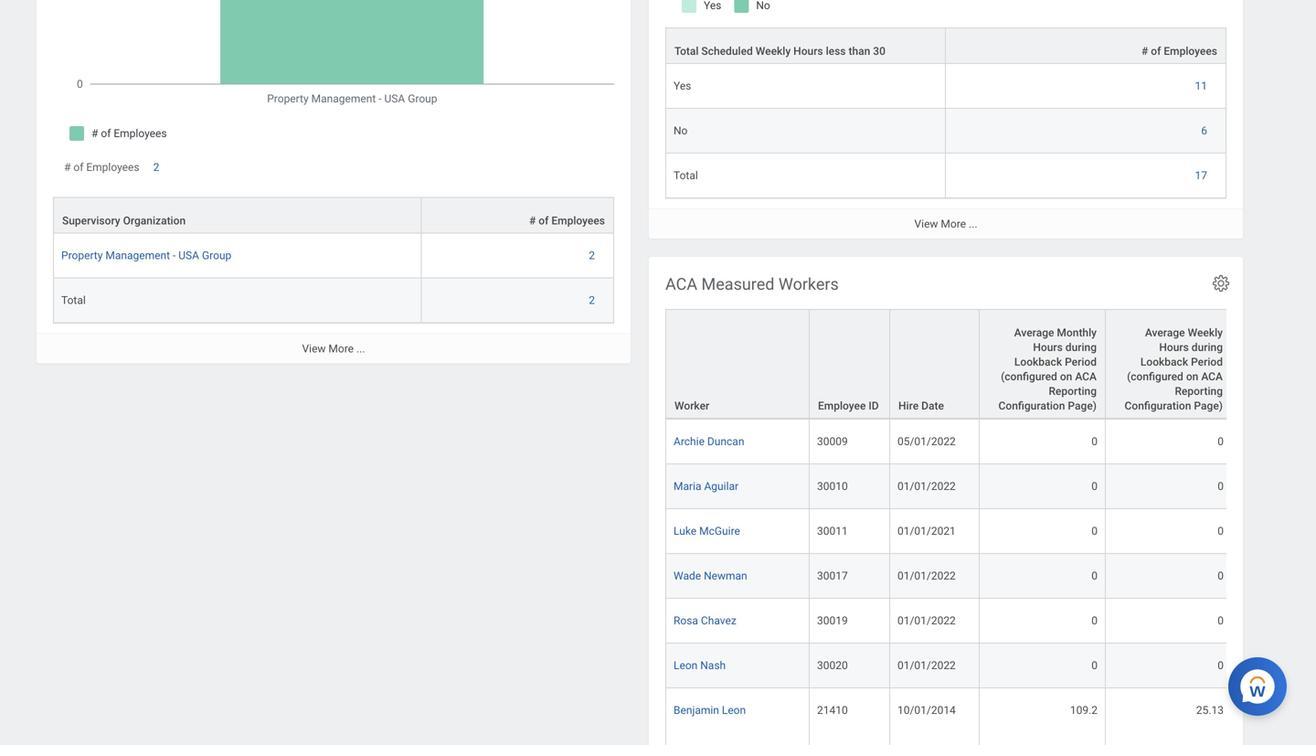 Task type: locate. For each thing, give the bounding box(es) containing it.
0 vertical spatial view more ...
[[915, 218, 978, 231]]

row containing rosa chavez
[[666, 599, 1317, 644]]

... inside part-time employees working more than federal full-time standard "element"
[[357, 342, 365, 355]]

109.2
[[1071, 704, 1098, 717]]

period inside average monthly hours during lookback period (configured on aca reporting configuration page)
[[1065, 356, 1097, 369]]

1 vertical spatial ...
[[357, 342, 365, 355]]

aca measured workers
[[666, 275, 839, 294]]

total up yes
[[675, 45, 699, 58]]

chang
[[714, 391, 745, 403]]

average
[[1015, 327, 1055, 339], [1146, 327, 1186, 339]]

2 button inside row
[[589, 248, 598, 263]]

0 horizontal spatial (configured
[[1001, 370, 1058, 383]]

reporting inside average weekly hours during lookback period (configured on aca reporting configuration page)
[[1175, 385, 1223, 398]]

1 cell from the left
[[666, 330, 810, 375]]

1 vertical spatial # of employees button
[[422, 198, 614, 233]]

view more ... link for 6
[[649, 209, 1244, 239]]

1 horizontal spatial leon
[[722, 704, 746, 717]]

#
[[1142, 45, 1149, 58], [64, 161, 71, 174], [529, 214, 536, 227]]

1 lookback from the left
[[1015, 356, 1063, 369]]

during inside average monthly hours during lookback period (configured on aca reporting configuration page)
[[1066, 341, 1097, 354]]

1 horizontal spatial configuration
[[1125, 400, 1192, 413]]

pamela
[[674, 391, 711, 403]]

view inside part-time employees for aca element
[[915, 218, 939, 231]]

luke
[[674, 525, 697, 538]]

2 vertical spatial # of employees
[[529, 214, 605, 227]]

configuration for average weekly hours during lookback period (configured on aca reporting configuration page)
[[1125, 400, 1192, 413]]

workers
[[779, 275, 839, 294]]

hours inside average monthly hours during lookback period (configured on aca reporting configuration page)
[[1034, 341, 1063, 354]]

0 horizontal spatial #
[[64, 161, 71, 174]]

0 horizontal spatial page)
[[1068, 400, 1097, 413]]

employees for 11
[[1164, 45, 1218, 58]]

2 during from the left
[[1192, 341, 1223, 354]]

average left monthly
[[1015, 327, 1055, 339]]

(configured for average weekly hours during lookback period (configured on aca reporting configuration page)
[[1128, 370, 1184, 383]]

total down property
[[61, 294, 86, 307]]

supervisory organization button
[[54, 198, 421, 233]]

configuration inside average monthly hours during lookback period (configured on aca reporting configuration page)
[[999, 400, 1066, 413]]

0 vertical spatial weekly
[[756, 45, 791, 58]]

(configured
[[1001, 370, 1058, 383], [1128, 370, 1184, 383]]

weekly right "scheduled"
[[756, 45, 791, 58]]

rosa chavez link
[[674, 611, 737, 627]]

more
[[941, 218, 967, 231], [329, 342, 354, 355]]

0 vertical spatial of
[[1152, 45, 1162, 58]]

1 horizontal spatial period
[[1192, 356, 1223, 369]]

more inside "element"
[[329, 342, 354, 355]]

during for weekly
[[1192, 341, 1223, 354]]

more inside part-time employees for aca element
[[941, 218, 967, 231]]

2 vertical spatial 2 button
[[589, 293, 598, 308]]

0 horizontal spatial during
[[1066, 341, 1097, 354]]

1 vertical spatial 2 button
[[589, 248, 598, 263]]

0 horizontal spatial hours
[[794, 45, 824, 58]]

total for total scheduled weekly hours less than 30
[[675, 45, 699, 58]]

# of employees
[[1142, 45, 1218, 58], [64, 161, 140, 174], [529, 214, 605, 227]]

configure aca measured workers image
[[1212, 273, 1232, 294]]

11 button
[[1196, 79, 1211, 93]]

page)
[[1068, 400, 1097, 413], [1195, 400, 1223, 413]]

01/01/2022 for 30006
[[898, 391, 956, 403]]

page) inside average monthly hours during lookback period (configured on aca reporting configuration page)
[[1068, 400, 1097, 413]]

employees for 2
[[552, 214, 605, 227]]

2 horizontal spatial of
[[1152, 45, 1162, 58]]

lookback for monthly
[[1015, 356, 1063, 369]]

2 period from the left
[[1192, 356, 1223, 369]]

... for 6
[[969, 218, 978, 231]]

reporting for average monthly hours during lookback period (configured on aca reporting configuration page)
[[1049, 385, 1097, 398]]

hours inside total scheduled weekly hours less than 30 'popup button'
[[794, 45, 824, 58]]

1 vertical spatial leon
[[722, 704, 746, 717]]

2 lookback from the left
[[1141, 356, 1189, 369]]

0 vertical spatial view
[[915, 218, 939, 231]]

total down no
[[674, 169, 698, 182]]

3 01/01/2022 from the top
[[898, 570, 956, 583]]

total element
[[61, 290, 86, 307]]

1 horizontal spatial employees
[[552, 214, 605, 227]]

archie duncan link
[[674, 432, 745, 448]]

2 vertical spatial total
[[61, 294, 86, 307]]

0 horizontal spatial # of employees button
[[422, 198, 614, 233]]

... inside part-time employees for aca element
[[969, 218, 978, 231]]

2 horizontal spatial #
[[1142, 45, 1149, 58]]

on
[[1061, 370, 1073, 383], [1187, 370, 1199, 383]]

2 horizontal spatial employees
[[1164, 45, 1218, 58]]

2 configuration from the left
[[1125, 400, 1192, 413]]

period
[[1065, 356, 1097, 369], [1192, 356, 1223, 369]]

1 vertical spatial of
[[73, 161, 84, 174]]

1 vertical spatial view
[[302, 342, 326, 355]]

benjamin leon
[[674, 704, 746, 717]]

17 button
[[1196, 168, 1211, 183]]

total inside part-time employees working more than federal full-time standard "element"
[[61, 294, 86, 307]]

leon left nash
[[674, 659, 698, 672]]

no
[[674, 124, 688, 137]]

1 horizontal spatial (configured
[[1128, 370, 1184, 383]]

1 horizontal spatial during
[[1192, 341, 1223, 354]]

view more ... inside part-time employees for aca element
[[915, 218, 978, 231]]

2 horizontal spatial aca
[[1202, 370, 1223, 383]]

0 horizontal spatial on
[[1061, 370, 1073, 383]]

1 vertical spatial view more ...
[[302, 342, 365, 355]]

1 horizontal spatial view more ... link
[[649, 209, 1244, 239]]

of for 2
[[539, 214, 549, 227]]

6
[[1202, 124, 1208, 137]]

5 01/01/2022 from the top
[[898, 659, 956, 672]]

0 horizontal spatial lookback
[[1015, 356, 1063, 369]]

1 vertical spatial view more ... link
[[37, 333, 631, 363]]

on inside average weekly hours during lookback period (configured on aca reporting configuration page)
[[1187, 370, 1199, 383]]

(configured for average monthly hours during lookback period (configured on aca reporting configuration page)
[[1001, 370, 1058, 383]]

id
[[869, 400, 879, 413]]

0 vertical spatial employees
[[1164, 45, 1218, 58]]

0 horizontal spatial view more ...
[[302, 342, 365, 355]]

hours inside average weekly hours during lookback period (configured on aca reporting configuration page)
[[1160, 341, 1189, 354]]

1 horizontal spatial view more ...
[[915, 218, 978, 231]]

0 horizontal spatial ...
[[357, 342, 365, 355]]

2 page) from the left
[[1195, 400, 1223, 413]]

employees
[[1164, 45, 1218, 58], [86, 161, 140, 174], [552, 214, 605, 227]]

lookback
[[1015, 356, 1063, 369], [1141, 356, 1189, 369]]

period down monthly
[[1065, 356, 1097, 369]]

worker
[[675, 400, 710, 413]]

during down the configure aca measured workers image
[[1192, 341, 1223, 354]]

0 horizontal spatial leon
[[674, 659, 698, 672]]

of inside part-time employees for aca element
[[1152, 45, 1162, 58]]

1 horizontal spatial page)
[[1195, 400, 1223, 413]]

hire
[[899, 400, 919, 413]]

2 vertical spatial employees
[[552, 214, 605, 227]]

4 01/01/2022 from the top
[[898, 615, 956, 627]]

01/01/2022
[[898, 391, 956, 403], [898, 480, 956, 493], [898, 570, 956, 583], [898, 615, 956, 627], [898, 659, 956, 672]]

aca
[[666, 275, 698, 294], [1076, 370, 1097, 383], [1202, 370, 1223, 383]]

1 page) from the left
[[1068, 400, 1097, 413]]

2 horizontal spatial # of employees
[[1142, 45, 1218, 58]]

aca for average monthly hours during lookback period (configured on aca reporting configuration page)
[[1076, 370, 1097, 383]]

# of employees inside part-time employees for aca element
[[1142, 45, 1218, 58]]

0 horizontal spatial weekly
[[756, 45, 791, 58]]

0 horizontal spatial employees
[[86, 161, 140, 174]]

of
[[1152, 45, 1162, 58], [73, 161, 84, 174], [539, 214, 549, 227]]

1 horizontal spatial more
[[941, 218, 967, 231]]

measured
[[702, 275, 775, 294]]

1 horizontal spatial # of employees
[[529, 214, 605, 227]]

# inside part-time employees for aca element
[[1142, 45, 1149, 58]]

row containing total scheduled weekly hours less than 30
[[666, 28, 1227, 65]]

1 horizontal spatial hours
[[1034, 341, 1063, 354]]

total
[[675, 45, 699, 58], [674, 169, 698, 182], [61, 294, 86, 307]]

30006
[[817, 391, 848, 403]]

group
[[202, 249, 232, 262]]

monthly
[[1057, 327, 1097, 339]]

0 vertical spatial # of employees
[[1142, 45, 1218, 58]]

2 on from the left
[[1187, 370, 1199, 383]]

1 horizontal spatial # of employees button
[[946, 28, 1226, 63]]

wade
[[674, 570, 701, 583]]

during
[[1066, 341, 1097, 354], [1192, 341, 1223, 354]]

1 vertical spatial # of employees
[[64, 161, 140, 174]]

total inside 'popup button'
[[675, 45, 699, 58]]

1 during from the left
[[1066, 341, 1097, 354]]

2 button
[[153, 160, 162, 175], [589, 248, 598, 263], [589, 293, 598, 308]]

leon inside 'link'
[[674, 659, 698, 672]]

leon
[[674, 659, 698, 672], [722, 704, 746, 717]]

1 horizontal spatial view
[[915, 218, 939, 231]]

2 reporting from the left
[[1175, 385, 1223, 398]]

cell up chang
[[666, 330, 810, 375]]

# of employees for 11
[[1142, 45, 1218, 58]]

average inside average weekly hours during lookback period (configured on aca reporting configuration page)
[[1146, 327, 1186, 339]]

1 horizontal spatial #
[[529, 214, 536, 227]]

period inside average weekly hours during lookback period (configured on aca reporting configuration page)
[[1192, 356, 1223, 369]]

weekly down the configure aca measured workers image
[[1188, 327, 1223, 339]]

worker column header
[[666, 309, 810, 420]]

0 horizontal spatial more
[[329, 342, 354, 355]]

lookback inside average weekly hours during lookback period (configured on aca reporting configuration page)
[[1141, 356, 1189, 369]]

average inside average monthly hours during lookback period (configured on aca reporting configuration page)
[[1015, 327, 1055, 339]]

2 vertical spatial #
[[529, 214, 536, 227]]

view inside part-time employees working more than federal full-time standard "element"
[[302, 342, 326, 355]]

2 average from the left
[[1146, 327, 1186, 339]]

0 vertical spatial total
[[675, 45, 699, 58]]

hours
[[794, 45, 824, 58], [1034, 341, 1063, 354], [1160, 341, 1189, 354]]

2 vertical spatial 2
[[589, 294, 595, 307]]

0 horizontal spatial view
[[302, 342, 326, 355]]

30011
[[817, 525, 848, 538]]

0 vertical spatial view more ... link
[[649, 209, 1244, 239]]

2 (configured from the left
[[1128, 370, 1184, 383]]

# of employees button inside part-time employees for aca element
[[946, 28, 1226, 63]]

0 vertical spatial #
[[1142, 45, 1149, 58]]

view more ... inside part-time employees working more than federal full-time standard "element"
[[302, 342, 365, 355]]

archie duncan
[[674, 435, 745, 448]]

1 vertical spatial total
[[674, 169, 698, 182]]

more for 2
[[329, 342, 354, 355]]

cell up date
[[891, 330, 980, 375]]

1 (configured from the left
[[1001, 370, 1058, 383]]

1 horizontal spatial on
[[1187, 370, 1199, 383]]

reporting inside average monthly hours during lookback period (configured on aca reporting configuration page)
[[1049, 385, 1097, 398]]

period for monthly
[[1065, 356, 1097, 369]]

0 horizontal spatial view more ... link
[[37, 333, 631, 363]]

...
[[969, 218, 978, 231], [357, 342, 365, 355]]

1 reporting from the left
[[1049, 385, 1097, 398]]

21410
[[817, 704, 848, 717]]

view more ... link for 2
[[37, 333, 631, 363]]

# of employees button for 11
[[946, 28, 1226, 63]]

property management - usa group link
[[61, 245, 232, 262]]

1 configuration from the left
[[999, 400, 1066, 413]]

0 vertical spatial leon
[[674, 659, 698, 672]]

weekly inside average weekly hours during lookback period (configured on aca reporting configuration page)
[[1188, 327, 1223, 339]]

date
[[922, 400, 944, 413]]

1 average from the left
[[1015, 327, 1055, 339]]

# of employees button
[[946, 28, 1226, 63], [422, 198, 614, 233]]

2 vertical spatial of
[[539, 214, 549, 227]]

1 horizontal spatial average
[[1146, 327, 1186, 339]]

weekly
[[756, 45, 791, 58], [1188, 327, 1223, 339]]

row containing wade newman
[[666, 554, 1317, 599]]

reporting
[[1049, 385, 1097, 398], [1175, 385, 1223, 398]]

0 horizontal spatial average
[[1015, 327, 1055, 339]]

view for 2
[[302, 342, 326, 355]]

during inside average weekly hours during lookback period (configured on aca reporting configuration page)
[[1192, 341, 1223, 354]]

1 horizontal spatial weekly
[[1188, 327, 1223, 339]]

1 period from the left
[[1065, 356, 1097, 369]]

mcguire
[[700, 525, 741, 538]]

cell
[[666, 330, 810, 375], [810, 330, 891, 375], [891, 330, 980, 375]]

2 horizontal spatial hours
[[1160, 341, 1189, 354]]

30009
[[817, 435, 848, 448]]

page) inside average weekly hours during lookback period (configured on aca reporting configuration page)
[[1195, 400, 1223, 413]]

1 vertical spatial #
[[64, 161, 71, 174]]

1 vertical spatial 2
[[589, 249, 595, 262]]

wade newman
[[674, 570, 748, 583]]

1 vertical spatial more
[[329, 342, 354, 355]]

configuration inside average weekly hours during lookback period (configured on aca reporting configuration page)
[[1125, 400, 1192, 413]]

period down the configure aca measured workers image
[[1192, 356, 1223, 369]]

maria aguilar
[[674, 480, 739, 493]]

row containing 0
[[666, 330, 1317, 375]]

row containing maria aguilar
[[666, 465, 1317, 509]]

cell up the 30006
[[810, 330, 891, 375]]

30017
[[817, 570, 848, 583]]

1 horizontal spatial aca
[[1076, 370, 1097, 383]]

1 vertical spatial weekly
[[1188, 327, 1223, 339]]

1 horizontal spatial of
[[539, 214, 549, 227]]

average right monthly
[[1146, 327, 1186, 339]]

leon right benjamin
[[722, 704, 746, 717]]

aca inside average monthly hours during lookback period (configured on aca reporting configuration page)
[[1076, 370, 1097, 383]]

view more ...
[[915, 218, 978, 231], [302, 342, 365, 355]]

0 horizontal spatial reporting
[[1049, 385, 1097, 398]]

page) for average monthly hours during lookback period (configured on aca reporting configuration page)
[[1068, 400, 1097, 413]]

average weekly hours during lookback period (configured on aca reporting configuration page)
[[1125, 327, 1223, 413]]

page) for average weekly hours during lookback period (configured on aca reporting configuration page)
[[1195, 400, 1223, 413]]

on inside average monthly hours during lookback period (configured on aca reporting configuration page)
[[1061, 370, 1073, 383]]

1 on from the left
[[1061, 370, 1073, 383]]

0 horizontal spatial configuration
[[999, 400, 1066, 413]]

configuration
[[999, 400, 1066, 413], [1125, 400, 1192, 413]]

0 vertical spatial ...
[[969, 218, 978, 231]]

2 01/01/2022 from the top
[[898, 480, 956, 493]]

pamela chang link
[[674, 387, 745, 403]]

0 vertical spatial more
[[941, 218, 967, 231]]

on for weekly
[[1187, 370, 1199, 383]]

during down monthly
[[1066, 341, 1097, 354]]

than
[[849, 45, 871, 58]]

1 horizontal spatial ...
[[969, 218, 978, 231]]

view
[[915, 218, 939, 231], [302, 342, 326, 355]]

0 horizontal spatial aca
[[666, 275, 698, 294]]

period for weekly
[[1192, 356, 1223, 369]]

# of employees for 2
[[529, 214, 605, 227]]

0 vertical spatial # of employees button
[[946, 28, 1226, 63]]

average for weekly
[[1146, 327, 1186, 339]]

0 horizontal spatial of
[[73, 161, 84, 174]]

part-time employees for aca element
[[649, 0, 1244, 239]]

view more ... for 2
[[302, 342, 365, 355]]

1 horizontal spatial reporting
[[1175, 385, 1223, 398]]

0 horizontal spatial # of employees
[[64, 161, 140, 174]]

worker button
[[667, 310, 809, 418]]

(configured inside average monthly hours during lookback period (configured on aca reporting configuration page)
[[1001, 370, 1058, 383]]

2
[[153, 161, 159, 174], [589, 249, 595, 262], [589, 294, 595, 307]]

employee id button
[[810, 310, 890, 418]]

(configured inside average weekly hours during lookback period (configured on aca reporting configuration page)
[[1128, 370, 1184, 383]]

benjamin
[[674, 704, 720, 717]]

lookback inside average monthly hours during lookback period (configured on aca reporting configuration page)
[[1015, 356, 1063, 369]]

1 vertical spatial employees
[[86, 161, 140, 174]]

0 horizontal spatial period
[[1065, 356, 1097, 369]]

row
[[666, 28, 1227, 65], [666, 64, 1227, 109], [666, 109, 1227, 154], [666, 154, 1227, 199], [53, 197, 614, 233], [53, 233, 614, 278], [53, 278, 614, 323], [666, 309, 1317, 420], [666, 330, 1317, 375], [666, 375, 1317, 420], [666, 420, 1317, 465], [666, 465, 1317, 509], [666, 509, 1317, 554], [666, 554, 1317, 599], [666, 599, 1317, 644], [666, 644, 1317, 689], [666, 689, 1317, 745]]

during for monthly
[[1066, 341, 1097, 354]]

yes
[[674, 80, 692, 92]]

employee id
[[818, 400, 879, 413]]

1 horizontal spatial lookback
[[1141, 356, 1189, 369]]

1 01/01/2022 from the top
[[898, 391, 956, 403]]

aca inside average weekly hours during lookback period (configured on aca reporting configuration page)
[[1202, 370, 1223, 383]]



Task type: vqa. For each thing, say whether or not it's contained in the screenshot.


Task type: describe. For each thing, give the bounding box(es) containing it.
-
[[173, 249, 176, 262]]

leon nash
[[674, 659, 726, 672]]

rosa
[[674, 615, 699, 627]]

row containing archie duncan
[[666, 420, 1317, 465]]

aguilar
[[705, 480, 739, 493]]

weekly inside total scheduled weekly hours less than 30 'popup button'
[[756, 45, 791, 58]]

row containing property management - usa group
[[53, 233, 614, 278]]

property management - usa group
[[61, 249, 232, 262]]

hire date column header
[[891, 309, 980, 420]]

less
[[826, 45, 846, 58]]

usa
[[179, 249, 199, 262]]

average monthly hours during lookback period (configured on aca reporting configuration page) button
[[980, 310, 1106, 418]]

employee id column header
[[810, 309, 891, 420]]

scheduled
[[702, 45, 753, 58]]

management
[[105, 249, 170, 262]]

average monthly hours during lookback period (configured on aca reporting configuration page) column header
[[980, 309, 1106, 420]]

row containing benjamin leon
[[666, 689, 1317, 745]]

total scheduled weekly hours less than 30 column header
[[666, 28, 946, 65]]

total scheduled weekly hours less than 30
[[675, 45, 886, 58]]

01/01/2022 for 30017
[[898, 570, 956, 583]]

of for 11
[[1152, 45, 1162, 58]]

wade newman link
[[674, 566, 748, 583]]

rosa chavez
[[674, 615, 737, 627]]

duncan
[[708, 435, 745, 448]]

hours for average weekly hours during lookback period (configured on aca reporting configuration page)
[[1160, 341, 1189, 354]]

configuration for average monthly hours during lookback period (configured on aca reporting configuration page)
[[999, 400, 1066, 413]]

luke mcguire
[[674, 525, 741, 538]]

6 button
[[1202, 124, 1211, 138]]

row containing pamela chang
[[666, 375, 1317, 420]]

... for 2
[[357, 342, 365, 355]]

30010
[[817, 480, 848, 493]]

hire date
[[899, 400, 944, 413]]

organization
[[123, 214, 186, 227]]

17
[[1196, 169, 1208, 182]]

view for 6
[[915, 218, 939, 231]]

01/01/2022 for 30019
[[898, 615, 956, 627]]

# for 11
[[1142, 45, 1149, 58]]

3 cell from the left
[[891, 330, 980, 375]]

10/01/2014
[[898, 704, 956, 717]]

supervisory organization
[[62, 214, 186, 227]]

luke mcguire link
[[674, 521, 741, 538]]

hire date button
[[891, 310, 979, 418]]

25.13
[[1197, 704, 1224, 717]]

view more ... for 6
[[915, 218, 978, 231]]

total for the total element
[[61, 294, 86, 307]]

average monthly hours during lookback period (configured on aca reporting configuration page)
[[999, 327, 1097, 413]]

leon inside "link"
[[722, 704, 746, 717]]

row containing yes
[[666, 64, 1227, 109]]

2 cell from the left
[[810, 330, 891, 375]]

newman
[[704, 570, 748, 583]]

row containing leon nash
[[666, 644, 1317, 689]]

# for 2
[[529, 214, 536, 227]]

row containing average monthly hours during lookback period (configured on aca reporting configuration page)
[[666, 309, 1317, 420]]

aca for average weekly hours during lookback period (configured on aca reporting configuration page)
[[1202, 370, 1223, 383]]

chavez
[[701, 615, 737, 627]]

row containing supervisory organization
[[53, 197, 614, 233]]

average for monthly
[[1015, 327, 1055, 339]]

aca measured workers element
[[649, 220, 1317, 745]]

total scheduled weekly hours less than 30 button
[[667, 28, 945, 63]]

row containing luke mcguire
[[666, 509, 1317, 554]]

01/01/2021
[[898, 525, 956, 538]]

row containing no
[[666, 109, 1227, 154]]

supervisory
[[62, 214, 120, 227]]

01/01/2022 for 30010
[[898, 480, 956, 493]]

archie
[[674, 435, 705, 448]]

maria
[[674, 480, 702, 493]]

lookback for weekly
[[1141, 356, 1189, 369]]

01/01/2022 for 30020
[[898, 659, 956, 672]]

benjamin leon link
[[674, 701, 746, 717]]

on for monthly
[[1061, 370, 1073, 383]]

maria aguilar link
[[674, 477, 739, 493]]

30020
[[817, 659, 848, 672]]

30019
[[817, 615, 848, 627]]

30
[[874, 45, 886, 58]]

0 vertical spatial 2 button
[[153, 160, 162, 175]]

average weekly hours during lookback period (configured on aca reporting configuration page) button
[[1106, 310, 1232, 418]]

hours for average monthly hours during lookback period (configured on aca reporting configuration page)
[[1034, 341, 1063, 354]]

0 vertical spatial 2
[[153, 161, 159, 174]]

leon nash link
[[674, 656, 726, 672]]

reporting for average weekly hours during lookback period (configured on aca reporting configuration page)
[[1175, 385, 1223, 398]]

05/01/2022
[[898, 435, 956, 448]]

employee
[[818, 400, 866, 413]]

more for 6
[[941, 218, 967, 231]]

# of employees button for 2
[[422, 198, 614, 233]]

pamela chang
[[674, 391, 745, 403]]

11
[[1196, 80, 1208, 92]]

property
[[61, 249, 103, 262]]

nash
[[701, 659, 726, 672]]

part-time employees working more than federal full-time standard element
[[37, 0, 631, 363]]



